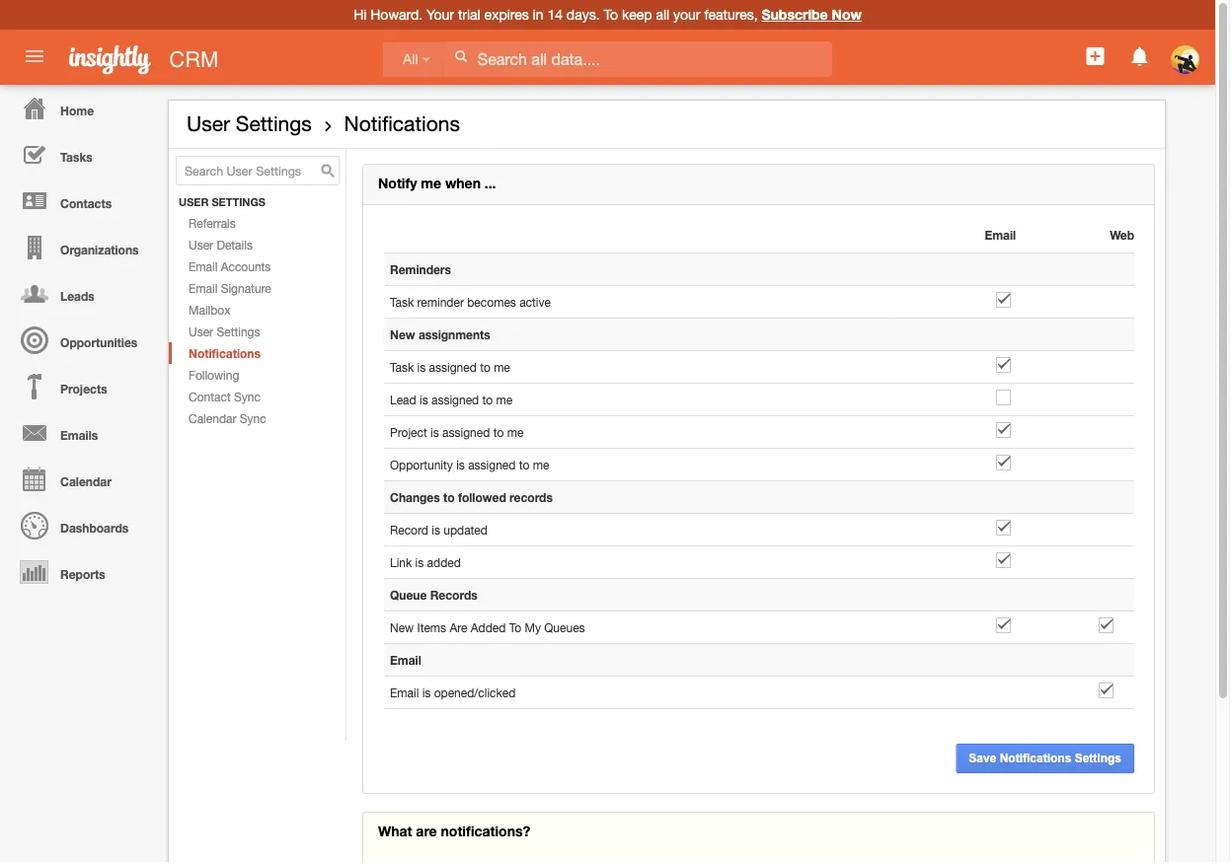 Task type: describe. For each thing, give the bounding box(es) containing it.
to for project is assigned to me
[[493, 426, 504, 439]]

me for lead is assigned to me
[[496, 393, 513, 407]]

project is assigned to me
[[390, 426, 524, 439]]

to left the "followed"
[[443, 491, 455, 505]]

link
[[390, 556, 412, 570]]

is for project
[[431, 426, 439, 439]]

tasks link
[[5, 131, 158, 178]]

changes to followed records
[[390, 491, 553, 505]]

save notifications settings
[[969, 752, 1121, 766]]

records
[[430, 588, 478, 602]]

active
[[519, 295, 551, 309]]

are
[[416, 824, 437, 840]]

all link
[[383, 42, 443, 77]]

emails
[[60, 428, 98, 442]]

all
[[403, 52, 418, 67]]

projects link
[[5, 363, 158, 410]]

opened/clicked
[[434, 686, 516, 700]]

calendar sync link
[[169, 408, 346, 430]]

features,
[[704, 6, 758, 23]]

organizations link
[[5, 224, 158, 270]]

howard.
[[370, 6, 423, 23]]

email accounts link
[[169, 256, 346, 277]]

14
[[547, 6, 563, 23]]

reminders
[[390, 263, 451, 276]]

me for project is assigned to me
[[507, 426, 524, 439]]

following link
[[169, 364, 346, 386]]

contact sync link
[[169, 386, 346, 408]]

settings
[[212, 196, 266, 209]]

notify
[[378, 175, 417, 192]]

new for new assignments
[[390, 328, 415, 342]]

my
[[525, 621, 541, 635]]

subscribe now link
[[762, 6, 862, 23]]

contact
[[189, 390, 231, 404]]

settings inside 'user settings referrals user details email accounts email signature mailbox user settings notifications following contact sync calendar sync'
[[217, 325, 260, 339]]

link is added
[[390, 556, 461, 570]]

0 vertical spatial user
[[187, 112, 230, 136]]

contacts
[[60, 196, 112, 210]]

new items are added to my queues
[[390, 621, 585, 635]]

...
[[485, 175, 496, 192]]

1 vertical spatial sync
[[240, 412, 266, 426]]

tasks
[[60, 150, 93, 164]]

1 vertical spatial to
[[509, 621, 521, 635]]

hi howard. your trial expires in 14 days. to keep all your features, subscribe now
[[354, 6, 862, 23]]

task for task reminder becomes active
[[390, 295, 414, 309]]

expires
[[484, 6, 529, 23]]

new for new items are added to my queues
[[390, 621, 414, 635]]

calendar inside 'link'
[[60, 475, 111, 489]]

user
[[179, 196, 209, 209]]

record
[[390, 523, 428, 537]]

items
[[417, 621, 446, 635]]

crm
[[169, 46, 219, 72]]

opportunity
[[390, 458, 453, 472]]

navigation containing home
[[0, 85, 158, 595]]

added
[[471, 621, 506, 635]]

becomes
[[467, 295, 516, 309]]

queues
[[544, 621, 585, 635]]

is for opportunity
[[456, 458, 465, 472]]

following
[[189, 368, 239, 382]]

queue records
[[390, 588, 478, 602]]

task for task is assigned to me
[[390, 360, 414, 374]]

subscribe
[[762, 6, 828, 23]]

followed
[[458, 491, 506, 505]]

email signature link
[[169, 277, 346, 299]]

user settings
[[187, 112, 312, 136]]

is for task
[[417, 360, 426, 374]]

opportunity is assigned to me
[[390, 458, 549, 472]]

assigned for opportunity
[[468, 458, 516, 472]]

dashboards link
[[5, 502, 158, 549]]

signature
[[221, 281, 271, 295]]

changes
[[390, 491, 440, 505]]

queue
[[390, 588, 427, 602]]

is for link
[[415, 556, 424, 570]]

keep
[[622, 6, 652, 23]]

is for lead
[[420, 393, 428, 407]]

reports link
[[5, 549, 158, 595]]

0 vertical spatial user settings link
[[187, 112, 312, 136]]

details
[[217, 238, 253, 252]]

notifications inside save notifications settings button
[[1000, 752, 1071, 766]]

record is updated
[[390, 523, 488, 537]]

your
[[427, 6, 454, 23]]

me left when
[[421, 175, 441, 192]]

Search all data.... text field
[[443, 41, 832, 77]]

assigned for lead
[[431, 393, 479, 407]]

calendar link
[[5, 456, 158, 502]]

white image
[[454, 49, 468, 63]]



Task type: locate. For each thing, give the bounding box(es) containing it.
sync
[[234, 390, 261, 404], [240, 412, 266, 426]]

user settings link
[[187, 112, 312, 136], [169, 321, 346, 343]]

calendar inside 'user settings referrals user details email accounts email signature mailbox user settings notifications following contact sync calendar sync'
[[189, 412, 236, 426]]

to up project is assigned to me
[[482, 393, 493, 407]]

2 new from the top
[[390, 621, 414, 635]]

me for opportunity is assigned to me
[[533, 458, 549, 472]]

None checkbox
[[996, 292, 1011, 308], [996, 357, 1011, 373], [996, 455, 1011, 471], [996, 553, 1011, 569], [996, 292, 1011, 308], [996, 357, 1011, 373], [996, 455, 1011, 471], [996, 553, 1011, 569]]

leads
[[60, 289, 95, 303]]

2 task from the top
[[390, 360, 414, 374]]

home
[[60, 104, 94, 117]]

email is opened/clicked
[[390, 686, 516, 700]]

1 vertical spatial notifications link
[[169, 343, 346, 364]]

user
[[187, 112, 230, 136], [189, 238, 213, 252], [189, 325, 213, 339]]

1 vertical spatial settings
[[217, 325, 260, 339]]

notifications up following
[[189, 347, 260, 360]]

when
[[445, 175, 481, 192]]

your
[[673, 6, 700, 23]]

notifications up notify
[[344, 112, 460, 136]]

assigned up project is assigned to me
[[431, 393, 479, 407]]

all
[[656, 6, 669, 23]]

to up records
[[519, 458, 530, 472]]

is down new assignments
[[417, 360, 426, 374]]

is
[[417, 360, 426, 374], [420, 393, 428, 407], [431, 426, 439, 439], [456, 458, 465, 472], [432, 523, 440, 537], [415, 556, 424, 570], [422, 686, 431, 700]]

is right link
[[415, 556, 424, 570]]

0 vertical spatial settings
[[236, 112, 312, 136]]

1 new from the top
[[390, 328, 415, 342]]

me up project is assigned to me
[[496, 393, 513, 407]]

notifications right save
[[1000, 752, 1071, 766]]

calendar down contact
[[189, 412, 236, 426]]

1 task from the top
[[390, 295, 414, 309]]

user down crm
[[187, 112, 230, 136]]

assignments
[[418, 328, 490, 342]]

task reminder becomes active
[[390, 295, 551, 309]]

user details link
[[169, 234, 346, 256]]

1 vertical spatial user
[[189, 238, 213, 252]]

in
[[533, 6, 543, 23]]

Search User Settings text field
[[176, 156, 340, 186]]

to
[[480, 360, 490, 374], [482, 393, 493, 407], [493, 426, 504, 439], [519, 458, 530, 472], [443, 491, 455, 505]]

organizations
[[60, 243, 139, 257]]

now
[[832, 6, 862, 23]]

0 vertical spatial new
[[390, 328, 415, 342]]

leads link
[[5, 270, 158, 317]]

1 horizontal spatial to
[[604, 6, 618, 23]]

task down reminders
[[390, 295, 414, 309]]

is right lead
[[420, 393, 428, 407]]

2 vertical spatial user
[[189, 325, 213, 339]]

2 vertical spatial settings
[[1075, 752, 1121, 766]]

1 vertical spatial new
[[390, 621, 414, 635]]

new
[[390, 328, 415, 342], [390, 621, 414, 635]]

notifications
[[344, 112, 460, 136], [189, 347, 260, 360], [1000, 752, 1071, 766]]

me up lead is assigned to me
[[494, 360, 510, 374]]

0 horizontal spatial to
[[509, 621, 521, 635]]

1 horizontal spatial calendar
[[189, 412, 236, 426]]

is for record
[[432, 523, 440, 537]]

new assignments
[[390, 328, 490, 342]]

me
[[421, 175, 441, 192], [494, 360, 510, 374], [496, 393, 513, 407], [507, 426, 524, 439], [533, 458, 549, 472]]

mailbox
[[189, 303, 230, 317]]

to down assignments
[[480, 360, 490, 374]]

is for email
[[422, 686, 431, 700]]

task
[[390, 295, 414, 309], [390, 360, 414, 374]]

user down mailbox
[[189, 325, 213, 339]]

web
[[1110, 228, 1134, 242]]

what are notifications?
[[378, 824, 530, 840]]

0 vertical spatial notifications
[[344, 112, 460, 136]]

new left items
[[390, 621, 414, 635]]

assigned for task
[[429, 360, 477, 374]]

to for opportunity is assigned to me
[[519, 458, 530, 472]]

2 vertical spatial notifications
[[1000, 752, 1071, 766]]

assigned up opportunity is assigned to me
[[442, 426, 490, 439]]

records
[[509, 491, 553, 505]]

home link
[[5, 85, 158, 131]]

referrals link
[[169, 212, 346, 234]]

notifications image
[[1128, 44, 1152, 68]]

reminder
[[417, 295, 464, 309]]

None checkbox
[[996, 390, 1011, 406], [996, 423, 1011, 438], [996, 520, 1011, 536], [996, 618, 1011, 634], [1099, 618, 1114, 634], [1099, 683, 1114, 699], [996, 390, 1011, 406], [996, 423, 1011, 438], [996, 520, 1011, 536], [996, 618, 1011, 634], [1099, 618, 1114, 634], [1099, 683, 1114, 699]]

0 vertical spatial calendar
[[189, 412, 236, 426]]

0 vertical spatial to
[[604, 6, 618, 23]]

to up opportunity is assigned to me
[[493, 426, 504, 439]]

to left keep
[[604, 6, 618, 23]]

user down referrals
[[189, 238, 213, 252]]

added
[[427, 556, 461, 570]]

days.
[[567, 6, 600, 23]]

0 horizontal spatial notifications
[[189, 347, 260, 360]]

referrals
[[189, 216, 236, 230]]

email
[[985, 228, 1016, 242], [189, 260, 218, 274], [189, 281, 218, 295], [390, 654, 421, 667], [390, 686, 419, 700]]

1 vertical spatial calendar
[[60, 475, 111, 489]]

reports
[[60, 568, 105, 581]]

me for task is assigned to me
[[494, 360, 510, 374]]

is down project is assigned to me
[[456, 458, 465, 472]]

new left assignments
[[390, 328, 415, 342]]

opportunities link
[[5, 317, 158, 363]]

project
[[390, 426, 427, 439]]

assigned
[[429, 360, 477, 374], [431, 393, 479, 407], [442, 426, 490, 439], [468, 458, 516, 472]]

settings
[[236, 112, 312, 136], [217, 325, 260, 339], [1075, 752, 1121, 766]]

to for task is assigned to me
[[480, 360, 490, 374]]

0 horizontal spatial calendar
[[60, 475, 111, 489]]

0 vertical spatial task
[[390, 295, 414, 309]]

notifications?
[[441, 824, 530, 840]]

contacts link
[[5, 178, 158, 224]]

dashboards
[[60, 521, 129, 535]]

to
[[604, 6, 618, 23], [509, 621, 521, 635]]

notifications link
[[344, 112, 460, 136], [169, 343, 346, 364]]

1 vertical spatial notifications
[[189, 347, 260, 360]]

notifications inside 'user settings referrals user details email accounts email signature mailbox user settings notifications following contact sync calendar sync'
[[189, 347, 260, 360]]

task is assigned to me
[[390, 360, 510, 374]]

calendar up dashboards link
[[60, 475, 111, 489]]

is left opened/clicked
[[422, 686, 431, 700]]

user settings referrals user details email accounts email signature mailbox user settings notifications following contact sync calendar sync
[[179, 196, 271, 426]]

1 vertical spatial user settings link
[[169, 321, 346, 343]]

1 horizontal spatial notifications
[[344, 112, 460, 136]]

task up lead
[[390, 360, 414, 374]]

1 vertical spatial task
[[390, 360, 414, 374]]

0 vertical spatial sync
[[234, 390, 261, 404]]

navigation
[[0, 85, 158, 595]]

to for lead is assigned to me
[[482, 393, 493, 407]]

2 horizontal spatial notifications
[[1000, 752, 1071, 766]]

mailbox link
[[169, 299, 346, 321]]

lead
[[390, 393, 416, 407]]

opportunities
[[60, 336, 137, 349]]

save
[[969, 752, 996, 766]]

notifications link up notify
[[344, 112, 460, 136]]

0 vertical spatial notifications link
[[344, 112, 460, 136]]

sync up calendar sync "link"
[[234, 390, 261, 404]]

emails link
[[5, 410, 158, 456]]

settings inside button
[[1075, 752, 1121, 766]]

save notifications settings button
[[956, 744, 1134, 774]]

me up records
[[533, 458, 549, 472]]

assigned for project
[[442, 426, 490, 439]]

is right record at the left
[[432, 523, 440, 537]]

accounts
[[221, 260, 271, 274]]

what
[[378, 824, 412, 840]]

assigned up the "followed"
[[468, 458, 516, 472]]

calendar
[[189, 412, 236, 426], [60, 475, 111, 489]]

is right project
[[431, 426, 439, 439]]

notify me when ...
[[378, 175, 496, 192]]

lead is assigned to me
[[390, 393, 513, 407]]

updated
[[443, 523, 488, 537]]

sync down contact sync link
[[240, 412, 266, 426]]

projects
[[60, 382, 107, 396]]

user settings link up following link at the top left of the page
[[169, 321, 346, 343]]

me up opportunity is assigned to me
[[507, 426, 524, 439]]

assigned up lead is assigned to me
[[429, 360, 477, 374]]

notifications link down mailbox 'link'
[[169, 343, 346, 364]]

user settings link up search user settings text field
[[187, 112, 312, 136]]

trial
[[458, 6, 481, 23]]

to left my on the left bottom of page
[[509, 621, 521, 635]]



Task type: vqa. For each thing, say whether or not it's contained in the screenshot.
the New Project
no



